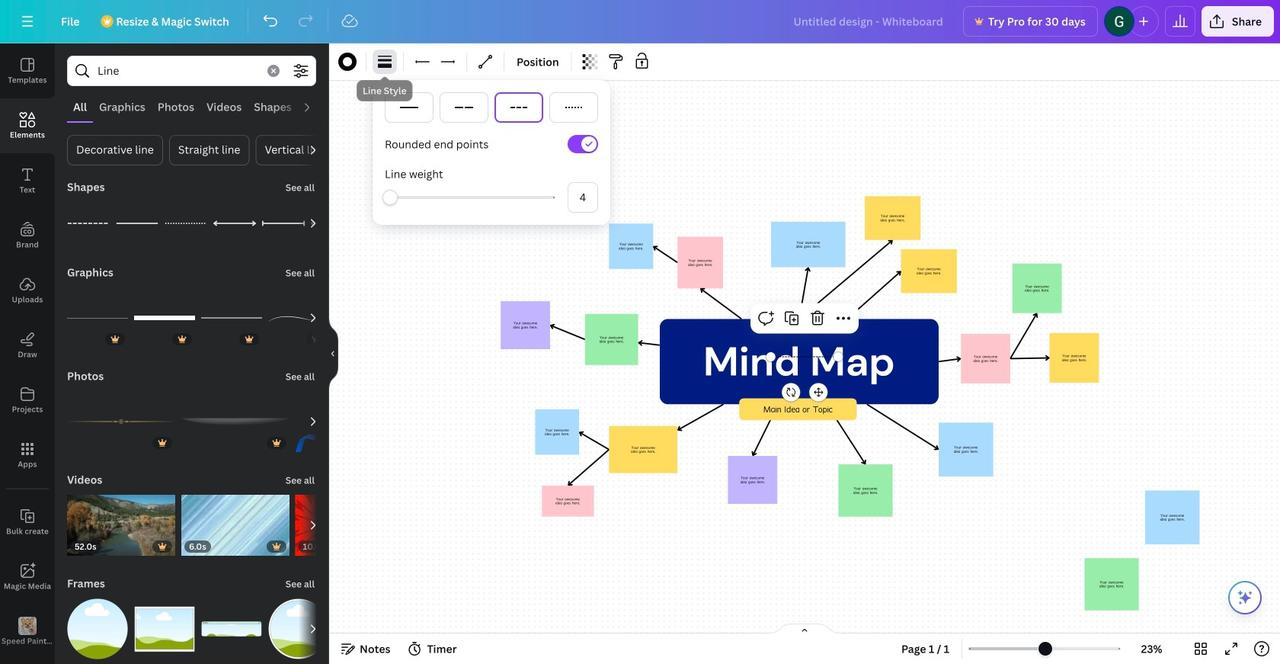 Task type: locate. For each thing, give the bounding box(es) containing it.
thin double lined frame - photo card image right simple outlined ui long rectangle photo frame
[[268, 599, 329, 660]]

hide image
[[329, 317, 339, 390]]

#000000 image
[[339, 53, 357, 71], [339, 53, 357, 71]]

simple outlined ui long rectangle photo frame image
[[201, 599, 262, 660]]

-- text field
[[569, 183, 598, 212]]

quick actions image
[[1237, 589, 1255, 607]]

Search elements search field
[[98, 56, 258, 85]]

0 horizontal spatial thin double lined frame - photo card image
[[134, 599, 195, 660]]

Solid button
[[385, 92, 434, 123]]

1 thin double lined frame - photo card image from the left
[[134, 599, 195, 660]]

Dots button
[[550, 92, 599, 123]]

thin double lined frame - photo card image
[[134, 599, 195, 660], [268, 599, 329, 660]]

thin double lined frame - photo card image left simple outlined ui long rectangle photo frame
[[134, 599, 195, 660]]

group
[[67, 278, 128, 348], [134, 287, 195, 348], [201, 287, 262, 348], [268, 287, 329, 348], [182, 382, 290, 452], [67, 391, 176, 452], [296, 391, 398, 452], [67, 486, 175, 556], [181, 486, 289, 556], [295, 495, 356, 556], [67, 589, 128, 660], [134, 589, 195, 660], [201, 599, 262, 660], [268, 599, 329, 660]]

1 horizontal spatial thin double lined frame - photo card image
[[268, 599, 329, 660]]



Task type: vqa. For each thing, say whether or not it's contained in the screenshot.
Hide Image
yes



Task type: describe. For each thing, give the bounding box(es) containing it.
Long dashes button
[[440, 92, 489, 123]]

line shadow effect illustration image
[[182, 391, 290, 452]]

Zoom button
[[1128, 637, 1177, 661]]

main menu bar
[[0, 0, 1281, 43]]

show pages image
[[769, 623, 842, 635]]

Design title text field
[[782, 6, 957, 37]]

golden luxury decoration filigree line image
[[67, 391, 176, 452]]

profile picture retro round frame image
[[67, 599, 128, 660]]

2 thin double lined frame - photo card image from the left
[[268, 599, 329, 660]]

side panel tab list
[[0, 43, 55, 664]]

blue ribbon line art. png. image
[[296, 391, 398, 452]]

Short dashes button
[[495, 92, 544, 123]]



